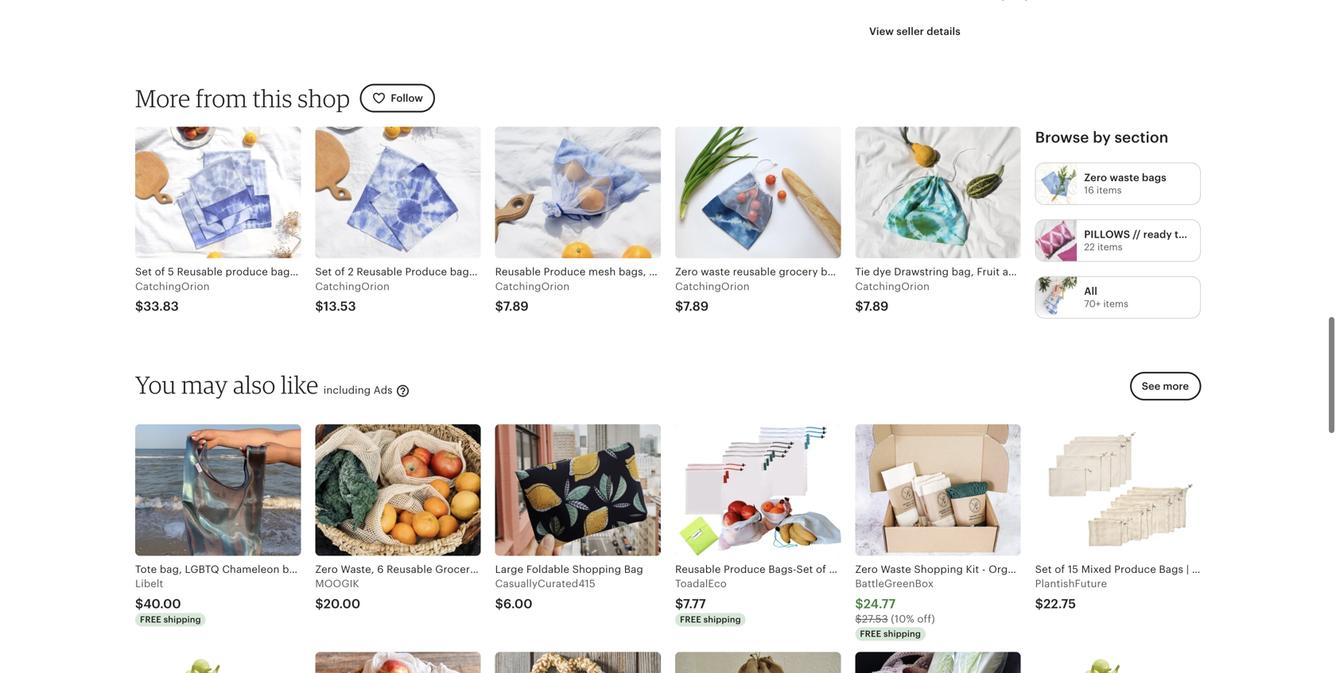 Task type: vqa. For each thing, say whether or not it's contained in the screenshot.
'Shopping'
yes



Task type: locate. For each thing, give the bounding box(es) containing it.
shipping for 40.00
[[164, 615, 201, 625]]

reusable produce bags, organic cotton mesh produce bags with drawstrings, reusable grocery bag for shopping storage, washable, double stitch image
[[315, 653, 481, 674]]

waste
[[1110, 172, 1139, 184], [1103, 266, 1132, 278]]

items down the pillows
[[1098, 242, 1123, 253]]

40.00
[[143, 597, 181, 611]]

natural linen bread bag, washed linen storage bag, handmade reusable linen bag, sustainable eco friendly linen bag, drawstring linen bag. image
[[495, 653, 661, 674]]

$
[[135, 299, 143, 314], [315, 299, 323, 314], [495, 299, 503, 314], [675, 299, 683, 314], [855, 299, 863, 314], [135, 597, 143, 611], [315, 597, 323, 611], [495, 597, 503, 611], [675, 597, 683, 611], [855, 597, 863, 611], [1035, 597, 1043, 611], [855, 613, 862, 625]]

1 horizontal spatial shipping
[[704, 615, 741, 625]]

shipping down 7.77
[[704, 615, 741, 625]]

24.77
[[863, 597, 896, 611]]

2 7.89 from the left
[[683, 299, 709, 314]]

reusable produce bags-set of 9 mesh produce bags| sustainable gift | zero waste bags for produce-sell out image
[[675, 425, 841, 556]]

all 70+ items
[[1084, 285, 1129, 310]]

tie dye drawstring bag, fruit and vegetable zero waste bag catchingorion $ 7.89
[[855, 266, 1154, 314]]

zero waste bags 16 items
[[1084, 172, 1167, 196]]

free for 40.00
[[140, 615, 161, 625]]

zero
[[1078, 266, 1100, 278]]

tie dye drawstring bag, fruit and vegetable zero waste bag image
[[855, 127, 1021, 259]]

1 horizontal spatial free
[[680, 615, 701, 625]]

pillows
[[1084, 229, 1130, 240]]

1 horizontal spatial 7.89
[[683, 299, 709, 314]]

1 catchingorion from the left
[[135, 281, 210, 293]]

free down 27.53
[[860, 629, 881, 639]]

33.83
[[143, 299, 179, 314]]

13.53
[[323, 299, 356, 314]]

1 horizontal spatial catchingorion $ 7.89
[[675, 281, 750, 314]]

large
[[495, 564, 524, 576]]

may
[[181, 370, 228, 400]]

7.89 for zero waste reusable grocery bags, handmade cotton mesh bags with tie dye, vegetable and fruit market bags image in the top of the page
[[683, 299, 709, 314]]

items down zero
[[1097, 185, 1122, 196]]

items right 70+
[[1103, 299, 1129, 310]]

catchingorion for set of 5 reusable produce bags , eco friendly shopping bags, upcycled tie dye mesh bags, vegetables and fruits bags, drawstring bag image
[[135, 281, 210, 293]]

shopping
[[572, 564, 621, 576]]

free for 7.77
[[680, 615, 701, 625]]

shipping
[[164, 615, 201, 625], [704, 615, 741, 625], [884, 629, 921, 639]]

bag
[[624, 564, 643, 576]]

see more link
[[1125, 372, 1201, 410]]

see more listings in the pillows // ready to ship section image
[[1036, 220, 1077, 261]]

casuallycurated415
[[495, 578, 596, 590]]

0 vertical spatial items
[[1097, 185, 1122, 196]]

shipping inside libelt $ 40.00 free shipping
[[164, 615, 201, 625]]

20.00
[[323, 597, 360, 611]]

16
[[1084, 185, 1094, 196]]

large foldable shopping bag image
[[495, 425, 661, 556]]

see more
[[1142, 380, 1189, 392]]

to
[[1175, 229, 1185, 240]]

0 vertical spatial waste
[[1110, 172, 1139, 184]]

shipping inside toadaleco $ 7.77 free shipping
[[704, 615, 741, 625]]

free inside libelt $ 40.00 free shipping
[[140, 615, 161, 625]]

2 vertical spatial items
[[1103, 299, 1129, 310]]

catchingorion
[[135, 281, 210, 293], [315, 281, 390, 293], [495, 281, 570, 293], [675, 281, 750, 293], [855, 281, 930, 293]]

2 catchingorion from the left
[[315, 281, 390, 293]]

bag,
[[952, 266, 974, 278]]

0 horizontal spatial shipping
[[164, 615, 201, 625]]

3 catchingorion from the left
[[495, 281, 570, 293]]

$ inside the catchingorion $ 13.53
[[315, 299, 323, 314]]

plantishfuture
[[1035, 578, 1107, 590]]

bags
[[1142, 172, 1167, 184]]

large foldable shopping bag casuallycurated415 $ 6.00
[[495, 564, 643, 611]]

zero waste reusable grocery bags, handmade cotton mesh bags with tie dye, vegetable and fruit market bags image
[[675, 127, 841, 259]]

7.77
[[683, 597, 706, 611]]

all
[[1084, 285, 1098, 297]]

3 7.89 from the left
[[863, 299, 889, 314]]

reusable produce mesh bags, handmade tie dye shopping bags, upcycled zero waste bags, nuts and berries drawstring bags image
[[495, 127, 661, 259]]

shipping down (10%
[[884, 629, 921, 639]]

5 catchingorion from the left
[[855, 281, 930, 293]]

$ inside tie dye drawstring bag, fruit and vegetable zero waste bag catchingorion $ 7.89
[[855, 299, 863, 314]]

2 horizontal spatial shipping
[[884, 629, 921, 639]]

organic, reusable produce bag set of 4 bags/ zero waste veggie bags/ gift bags image
[[675, 653, 841, 674]]

2 horizontal spatial 7.89
[[863, 299, 889, 314]]

catchingorion for set of 2 reusable produce bags, upcycled  zero waste bags, plastic bag replacement, housewarming gift "image"
[[315, 281, 390, 293]]

6.00
[[503, 597, 533, 611]]

free down 40.00 in the bottom left of the page
[[140, 615, 161, 625]]

toadaleco
[[675, 578, 727, 590]]

items
[[1097, 185, 1122, 196], [1098, 242, 1123, 253], [1103, 299, 1129, 310]]

1 vertical spatial items
[[1098, 242, 1123, 253]]

1 7.89 from the left
[[503, 299, 529, 314]]

moogik $ 20.00
[[315, 578, 360, 611]]

view
[[869, 25, 894, 37]]

$ inside plantishfuture $ 22.75
[[1035, 597, 1043, 611]]

$ inside moogik $ 20.00
[[315, 597, 323, 611]]

7.89
[[503, 299, 529, 314], [683, 299, 709, 314], [863, 299, 889, 314]]

zero
[[1084, 172, 1107, 184]]

browse
[[1035, 129, 1089, 146]]

free down 7.77
[[680, 615, 701, 625]]

vegetable
[[1024, 266, 1075, 278]]

follow
[[391, 92, 423, 104]]

battlegreenbox
[[855, 578, 934, 590]]

waste left bag at top right
[[1103, 266, 1132, 278]]

free inside battlegreenbox $ 24.77 $ 27.53 (10% off) free shipping
[[860, 629, 881, 639]]

2 catchingorion $ 7.89 from the left
[[675, 281, 750, 314]]

bag
[[1135, 266, 1154, 278]]

1 vertical spatial waste
[[1103, 266, 1132, 278]]

libelt $ 40.00 free shipping
[[135, 578, 201, 625]]

4 catchingorion from the left
[[675, 281, 750, 293]]

waste right zero
[[1110, 172, 1139, 184]]

view seller details link
[[857, 17, 973, 46]]

0 horizontal spatial catchingorion $ 7.89
[[495, 281, 570, 314]]

free
[[140, 615, 161, 625], [680, 615, 701, 625], [860, 629, 881, 639]]

1 catchingorion $ 7.89 from the left
[[495, 281, 570, 314]]

2 horizontal spatial free
[[860, 629, 881, 639]]

more
[[135, 84, 191, 113]]

free inside toadaleco $ 7.77 free shipping
[[680, 615, 701, 625]]

catchingorion $ 7.89
[[495, 281, 570, 314], [675, 281, 750, 314]]

toadaleco $ 7.77 free shipping
[[675, 578, 741, 625]]

0 horizontal spatial free
[[140, 615, 161, 625]]

shipping down 40.00 in the bottom left of the page
[[164, 615, 201, 625]]

fruit
[[977, 266, 1000, 278]]

shipping for 7.77
[[704, 615, 741, 625]]

0 horizontal spatial 7.89
[[503, 299, 529, 314]]

foldable
[[526, 564, 569, 576]]



Task type: describe. For each thing, give the bounding box(es) containing it.
shipping inside battlegreenbox $ 24.77 $ 27.53 (10% off) free shipping
[[884, 629, 921, 639]]

catchingorion inside tie dye drawstring bag, fruit and vegetable zero waste bag catchingorion $ 7.89
[[855, 281, 930, 293]]

12 x 18  inches double drawstring reusable and eco-friendly 100 percent cotton bags natural color image
[[1035, 653, 1201, 674]]

ads
[[374, 385, 393, 397]]

$ inside large foldable shopping bag casuallycurated415 $ 6.00
[[495, 597, 503, 611]]

tote bag, lgbtq сhameleon bag, organza grocery bags, eco bags image
[[135, 425, 301, 556]]

7.89 inside tie dye drawstring bag, fruit and vegetable zero waste bag catchingorion $ 7.89
[[863, 299, 889, 314]]

reusable and eco-friendly 5x8 inches 100% organic cotton double drawstring cotton muslin bags natural color- set of 25 image
[[135, 653, 301, 674]]

items inside the zero waste bags 16 items
[[1097, 185, 1122, 196]]

more
[[1163, 380, 1189, 392]]

see
[[1142, 380, 1161, 392]]

see more listings in the all section image
[[1036, 277, 1077, 318]]

libelt
[[135, 578, 163, 590]]

catchingorion $ 7.89 for reusable produce mesh bags, handmade tie dye shopping bags, upcycled zero waste bags, nuts and berries drawstring bags image
[[495, 281, 570, 314]]

like
[[281, 370, 319, 400]]

items inside pillows // ready to ship 22 items
[[1098, 242, 1123, 253]]

ship
[[1188, 229, 1209, 240]]

including
[[324, 385, 371, 397]]

waste inside tie dye drawstring bag, fruit and vegetable zero waste bag catchingorion $ 7.89
[[1103, 266, 1132, 278]]

see more listings in the zero waste bags section image
[[1036, 163, 1077, 204]]

zero waste, 6 reusable grocery bags in canvas pouch, zero waste grocery bag, reusable cotton mesh produce bags, sustainable living image
[[315, 425, 481, 556]]

details
[[927, 25, 961, 37]]

battlegreenbox $ 24.77 $ 27.53 (10% off) free shipping
[[855, 578, 935, 639]]

set of 2 reusable produce bags, upcycled  zero waste bags, plastic bag replacement, housewarming gift image
[[315, 127, 481, 259]]

$ inside toadaleco $ 7.77 free shipping
[[675, 597, 683, 611]]

$ inside libelt $ 40.00 free shipping
[[135, 597, 143, 611]]

tie
[[855, 266, 870, 278]]

browse by section
[[1035, 129, 1169, 146]]

catchingorion $ 7.89 for zero waste reusable grocery bags, handmade cotton mesh bags with tie dye, vegetable and fruit market bags image in the top of the page
[[675, 281, 750, 314]]

and
[[1003, 266, 1022, 278]]

catchingorion for zero waste reusable grocery bags, handmade cotton mesh bags with tie dye, vegetable and fruit market bags image in the top of the page
[[675, 281, 750, 293]]

seller
[[897, 25, 924, 37]]

(10%
[[891, 613, 915, 625]]

drawstring
[[894, 266, 949, 278]]

from
[[196, 84, 247, 113]]

22.75
[[1043, 597, 1076, 611]]

view seller details
[[869, 25, 961, 37]]

27.53
[[862, 613, 888, 625]]

dye
[[873, 266, 891, 278]]

by
[[1093, 129, 1111, 146]]

this
[[253, 84, 293, 113]]

you
[[135, 370, 176, 400]]

//
[[1133, 229, 1141, 240]]

catchingorion for reusable produce mesh bags, handmade tie dye shopping bags, upcycled zero waste bags, nuts and berries drawstring bags image
[[495, 281, 570, 293]]

off)
[[917, 613, 935, 625]]

waste inside the zero waste bags 16 items
[[1110, 172, 1139, 184]]

catchingorion $ 13.53
[[315, 281, 390, 314]]

see more button
[[1130, 372, 1201, 401]]

plantishfuture $ 22.75
[[1035, 578, 1107, 611]]

catchingorion $ 33.83
[[135, 281, 210, 314]]

ready
[[1143, 229, 1172, 240]]

zero waste shopping kit - organic cotton reusable shopping bag set - grocery fruit and vegetable bags image
[[855, 425, 1021, 556]]

items inside all 70+ items
[[1103, 299, 1129, 310]]

70+
[[1084, 299, 1101, 310]]

pillows // ready to ship 22 items
[[1084, 229, 1209, 253]]

set of 15 mixed produce bags | organic cotton produce bag| washable mesh grocery bag | zero waste | eco friendly gift | bulk storage image
[[1035, 425, 1201, 556]]

shop
[[298, 84, 350, 113]]

produce grocery bag image
[[855, 653, 1021, 674]]

follow button
[[360, 84, 435, 113]]

you may also like including ads
[[135, 370, 396, 400]]

$ inside catchingorion $ 33.83
[[135, 299, 143, 314]]

7.89 for reusable produce mesh bags, handmade tie dye shopping bags, upcycled zero waste bags, nuts and berries drawstring bags image
[[503, 299, 529, 314]]

moogik
[[315, 578, 359, 590]]

section
[[1115, 129, 1169, 146]]

more from this shop
[[135, 84, 350, 113]]

set of 5 reusable produce bags , eco friendly shopping bags, upcycled tie dye mesh bags, vegetables and fruits bags, drawstring bag image
[[135, 127, 301, 259]]

also
[[233, 370, 276, 400]]

22
[[1084, 242, 1095, 253]]



